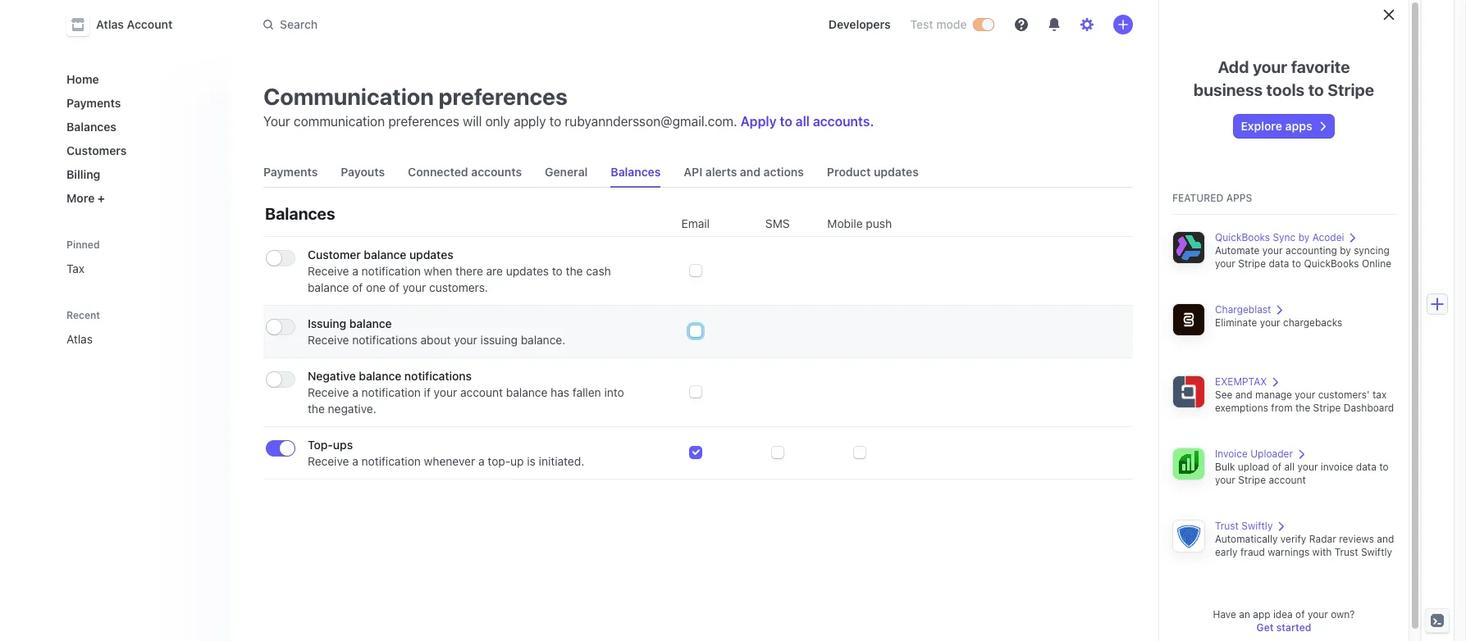 Task type: vqa. For each thing, say whether or not it's contained in the screenshot.
KEYS.
no



Task type: locate. For each thing, give the bounding box(es) containing it.
api alerts and actions link
[[678, 158, 811, 187]]

a inside negative balance notifications receive a notification if your account balance has fallen into the negative.
[[352, 386, 359, 400]]

1 horizontal spatial trust
[[1335, 547, 1359, 559]]

all
[[796, 114, 810, 129], [1285, 461, 1295, 474]]

trust
[[1216, 520, 1239, 533], [1335, 547, 1359, 559]]

search
[[280, 17, 318, 31]]

swiftly down reviews
[[1362, 547, 1393, 559]]

receive down customer
[[308, 264, 349, 278]]

notification up one
[[362, 264, 421, 278]]

1 horizontal spatial all
[[1285, 461, 1295, 474]]

your
[[264, 114, 290, 129]]

0 vertical spatial quickbooks
[[1216, 231, 1271, 244]]

notification left if
[[362, 386, 421, 400]]

stripe down automate
[[1239, 258, 1267, 270]]

trust down reviews
[[1335, 547, 1359, 559]]

1 vertical spatial swiftly
[[1362, 547, 1393, 559]]

stripe down customers'
[[1314, 402, 1342, 415]]

0 vertical spatial and
[[740, 165, 761, 179]]

0 horizontal spatial atlas
[[66, 332, 93, 346]]

by up accounting
[[1299, 231, 1310, 244]]

own?
[[1332, 609, 1356, 621]]

swiftly up automatically
[[1242, 520, 1274, 533]]

quickbooks up automate
[[1216, 231, 1271, 244]]

balances up customer
[[265, 204, 335, 223]]

1 vertical spatial trust
[[1335, 547, 1359, 559]]

updates right are
[[506, 264, 549, 278]]

customers.
[[429, 281, 488, 295]]

payments down home
[[66, 96, 121, 110]]

of inside 'bulk upload of all your invoice data to your stripe account'
[[1273, 461, 1282, 474]]

1 horizontal spatial payments link
[[257, 158, 325, 187]]

exemptax
[[1216, 376, 1268, 388]]

payments link
[[60, 89, 218, 117], [257, 158, 325, 187]]

are
[[486, 264, 503, 278]]

stripe inside the automate your accounting by syncing your stripe data to quickbooks online
[[1239, 258, 1267, 270]]

your right about
[[454, 333, 478, 347]]

4 receive from the top
[[308, 455, 349, 469]]

balance for issuing
[[349, 317, 392, 331]]

1 horizontal spatial account
[[1269, 474, 1307, 487]]

customers
[[66, 144, 127, 158]]

to inside customer balance updates receive a notification when there are updates to the cash balance of one of your customers.
[[552, 264, 563, 278]]

notifications left about
[[352, 333, 418, 347]]

payments inside tab list
[[264, 165, 318, 179]]

1 vertical spatial quickbooks
[[1305, 258, 1360, 270]]

updates inside tab list
[[874, 165, 919, 179]]

quickbooks down accounting
[[1305, 258, 1360, 270]]

2 receive from the top
[[308, 333, 349, 347]]

of right one
[[389, 281, 400, 295]]

to inside 'bulk upload of all your invoice data to your stripe account'
[[1380, 461, 1389, 474]]

balances link down the rubyanndersson@gmail.com.
[[605, 158, 668, 187]]

your down bulk
[[1216, 474, 1236, 487]]

receive inside negative balance notifications receive a notification if your account balance has fallen into the negative.
[[308, 386, 349, 400]]

have an app idea of your own? get started
[[1214, 609, 1356, 635]]

0 horizontal spatial quickbooks
[[1216, 231, 1271, 244]]

receive down issuing
[[308, 333, 349, 347]]

account inside negative balance notifications receive a notification if your account balance has fallen into the negative.
[[461, 386, 503, 400]]

pinned navigation links element
[[60, 231, 221, 282]]

1 vertical spatial account
[[1269, 474, 1307, 487]]

app
[[1254, 609, 1271, 621]]

1 horizontal spatial by
[[1341, 245, 1352, 257]]

atlas inside button
[[96, 17, 124, 31]]

your inside have an app idea of your own? get started
[[1308, 609, 1329, 621]]

from
[[1272, 402, 1293, 415]]

1 vertical spatial balances link
[[605, 158, 668, 187]]

bulk
[[1216, 461, 1236, 474]]

stripe inside add your favorite business tools to stripe
[[1328, 80, 1375, 99]]

a up negative.
[[352, 386, 359, 400]]

balance up negative.
[[359, 369, 402, 383]]

of inside have an app idea of your own? get started
[[1296, 609, 1306, 621]]

1 vertical spatial and
[[1236, 389, 1253, 401]]

account down uploader
[[1269, 474, 1307, 487]]

0 vertical spatial all
[[796, 114, 810, 129]]

3 notification from the top
[[362, 455, 421, 469]]

0 horizontal spatial account
[[461, 386, 503, 400]]

data right invoice
[[1357, 461, 1377, 474]]

by
[[1299, 231, 1310, 244], [1341, 245, 1352, 257]]

more
[[66, 191, 95, 205]]

automatically verify radar reviews and early fraud warnings with trust swiftly
[[1216, 534, 1395, 559]]

1 notification from the top
[[362, 264, 421, 278]]

data inside 'bulk upload of all your invoice data to your stripe account'
[[1357, 461, 1377, 474]]

receive inside customer balance updates receive a notification when there are updates to the cash balance of one of your customers.
[[308, 264, 349, 278]]

connected
[[408, 165, 469, 179]]

tax link
[[60, 255, 218, 282]]

started
[[1277, 622, 1312, 635]]

by inside the automate your accounting by syncing your stripe data to quickbooks online
[[1341, 245, 1352, 257]]

receive down negative
[[308, 386, 349, 400]]

1 vertical spatial notification
[[362, 386, 421, 400]]

0 vertical spatial preferences
[[439, 83, 568, 110]]

0 vertical spatial account
[[461, 386, 503, 400]]

0 horizontal spatial trust
[[1216, 520, 1239, 533]]

to
[[1309, 80, 1325, 99], [550, 114, 562, 129], [780, 114, 793, 129], [1293, 258, 1302, 270], [552, 264, 563, 278], [1380, 461, 1389, 474]]

all left accounts.
[[796, 114, 810, 129]]

when
[[424, 264, 453, 278]]

2 vertical spatial notification
[[362, 455, 421, 469]]

actions
[[764, 165, 804, 179]]

the inside see and manage your customers' tax exemptions from the stripe dashboard
[[1296, 402, 1311, 415]]

your right "manage"
[[1296, 389, 1316, 401]]

1 horizontal spatial payments
[[264, 165, 318, 179]]

exemptions
[[1216, 402, 1269, 415]]

apply
[[514, 114, 546, 129]]

balances link up billing link
[[60, 113, 218, 140]]

0 vertical spatial payments
[[66, 96, 121, 110]]

1 horizontal spatial swiftly
[[1362, 547, 1393, 559]]

swiftly
[[1242, 520, 1274, 533], [1362, 547, 1393, 559]]

1 horizontal spatial the
[[566, 264, 583, 278]]

1 horizontal spatial quickbooks
[[1305, 258, 1360, 270]]

fraud
[[1241, 547, 1266, 559]]

recent navigation links element
[[50, 302, 231, 353]]

of down uploader
[[1273, 461, 1282, 474]]

0 vertical spatial payments link
[[60, 89, 218, 117]]

+
[[98, 191, 105, 205]]

1 vertical spatial balances
[[611, 165, 661, 179]]

1 horizontal spatial atlas
[[96, 17, 124, 31]]

core navigation links element
[[60, 66, 218, 212]]

preferences left will
[[389, 114, 460, 129]]

2 vertical spatial balances
[[265, 204, 335, 223]]

negative balance notifications receive a notification if your account balance has fallen into the negative.
[[308, 369, 625, 416]]

0 horizontal spatial payments link
[[60, 89, 218, 117]]

3 receive from the top
[[308, 386, 349, 400]]

0 vertical spatial data
[[1269, 258, 1290, 270]]

payments link up customers link
[[60, 89, 218, 117]]

general
[[545, 165, 588, 179]]

notifications inside negative balance notifications receive a notification if your account balance has fallen into the negative.
[[405, 369, 472, 383]]

1 vertical spatial notifications
[[405, 369, 472, 383]]

2 horizontal spatial and
[[1378, 534, 1395, 546]]

test mode
[[911, 17, 967, 31]]

Search search field
[[254, 9, 717, 40]]

data down quickbooks sync by acodei at the right of the page
[[1269, 258, 1290, 270]]

1 vertical spatial atlas
[[66, 332, 93, 346]]

your
[[1253, 57, 1288, 76], [1263, 245, 1284, 257], [1216, 258, 1236, 270], [403, 281, 426, 295], [1261, 317, 1281, 329], [454, 333, 478, 347], [434, 386, 457, 400], [1296, 389, 1316, 401], [1298, 461, 1319, 474], [1216, 474, 1236, 487], [1308, 609, 1329, 621]]

0 horizontal spatial by
[[1299, 231, 1310, 244]]

a down ups
[[352, 455, 359, 469]]

1 receive from the top
[[308, 264, 349, 278]]

tax
[[1373, 389, 1387, 401]]

balance inside issuing balance receive notifications about your issuing balance.
[[349, 317, 392, 331]]

payments link down your
[[257, 158, 325, 187]]

explore
[[1242, 119, 1283, 133]]

1 vertical spatial data
[[1357, 461, 1377, 474]]

quickbooks
[[1216, 231, 1271, 244], [1305, 258, 1360, 270]]

0 vertical spatial notification
[[362, 264, 421, 278]]

all down uploader
[[1285, 461, 1295, 474]]

0 horizontal spatial the
[[308, 402, 325, 416]]

notification left 'whenever'
[[362, 455, 421, 469]]

pin to navigation image
[[203, 333, 216, 346]]

and
[[740, 165, 761, 179], [1236, 389, 1253, 401], [1378, 534, 1395, 546]]

settings image
[[1081, 18, 1094, 31]]

uploader
[[1251, 448, 1294, 461]]

apps
[[1286, 119, 1313, 133]]

and right reviews
[[1378, 534, 1395, 546]]

notifications up if
[[405, 369, 472, 383]]

stripe down upload
[[1239, 474, 1267, 487]]

payments down your
[[264, 165, 318, 179]]

payments
[[66, 96, 121, 110], [264, 165, 318, 179]]

product
[[827, 165, 871, 179]]

and up the exemptions
[[1236, 389, 1253, 401]]

top-
[[308, 438, 333, 452]]

notification inside negative balance notifications receive a notification if your account balance has fallen into the negative.
[[362, 386, 421, 400]]

the inside customer balance updates receive a notification when there are updates to the cash balance of one of your customers.
[[566, 264, 583, 278]]

atlas inside recent navigation links element
[[66, 332, 93, 346]]

0 vertical spatial swiftly
[[1242, 520, 1274, 533]]

trust up automatically
[[1216, 520, 1239, 533]]

balances down the rubyanndersson@gmail.com.
[[611, 165, 661, 179]]

connected accounts link
[[402, 158, 529, 187]]

1 horizontal spatial and
[[1236, 389, 1253, 401]]

balance up one
[[364, 248, 407, 262]]

apps
[[1227, 192, 1253, 204]]

dashboard
[[1344, 402, 1395, 415]]

0 vertical spatial updates
[[874, 165, 919, 179]]

receive down top-
[[308, 455, 349, 469]]

your right if
[[434, 386, 457, 400]]

early
[[1216, 547, 1238, 559]]

verify
[[1281, 534, 1307, 546]]

0 horizontal spatial data
[[1269, 258, 1290, 270]]

tab list
[[257, 158, 1133, 188]]

0 horizontal spatial balances link
[[60, 113, 218, 140]]

tab list containing payments
[[257, 158, 1133, 188]]

stripe down "favorite"
[[1328, 80, 1375, 99]]

1 vertical spatial by
[[1341, 245, 1352, 257]]

balance
[[364, 248, 407, 262], [308, 281, 349, 295], [349, 317, 392, 331], [359, 369, 402, 383], [506, 386, 548, 400]]

home
[[66, 72, 99, 86]]

1 vertical spatial updates
[[410, 248, 454, 262]]

updates up when
[[410, 248, 454, 262]]

balance down customer
[[308, 281, 349, 295]]

payments inside core navigation links element
[[66, 96, 121, 110]]

acodei
[[1313, 231, 1345, 244]]

your down quickbooks sync by acodei at the right of the page
[[1263, 245, 1284, 257]]

payouts
[[341, 165, 385, 179]]

0 vertical spatial balances
[[66, 120, 117, 134]]

see and manage your customers' tax exemptions from the stripe dashboard
[[1216, 389, 1395, 415]]

the left negative.
[[308, 402, 325, 416]]

2 notification from the top
[[362, 386, 421, 400]]

balance down one
[[349, 317, 392, 331]]

automatically
[[1216, 534, 1279, 546]]

featured
[[1173, 192, 1224, 204]]

favorite
[[1292, 57, 1351, 76]]

notification for notifications
[[362, 386, 421, 400]]

of
[[352, 281, 363, 295], [389, 281, 400, 295], [1273, 461, 1282, 474], [1296, 609, 1306, 621]]

sync
[[1274, 231, 1296, 244]]

1 horizontal spatial data
[[1357, 461, 1377, 474]]

balance for customer
[[364, 248, 407, 262]]

idea
[[1274, 609, 1294, 621]]

2 vertical spatial and
[[1378, 534, 1395, 546]]

atlas left account
[[96, 17, 124, 31]]

1 vertical spatial payments link
[[257, 158, 325, 187]]

atlas down recent
[[66, 332, 93, 346]]

notifications inside issuing balance receive notifications about your issuing balance.
[[352, 333, 418, 347]]

0 horizontal spatial updates
[[410, 248, 454, 262]]

0 horizontal spatial swiftly
[[1242, 520, 1274, 533]]

and right alerts
[[740, 165, 761, 179]]

the
[[566, 264, 583, 278], [308, 402, 325, 416], [1296, 402, 1311, 415]]

trust swiftly
[[1216, 520, 1274, 533]]

notification inside customer balance updates receive a notification when there are updates to the cash balance of one of your customers.
[[362, 264, 421, 278]]

0 horizontal spatial balances
[[66, 120, 117, 134]]

into
[[605, 386, 625, 400]]

1 vertical spatial preferences
[[389, 114, 460, 129]]

featured apps
[[1173, 192, 1253, 204]]

0 vertical spatial notifications
[[352, 333, 418, 347]]

your inside issuing balance receive notifications about your issuing balance.
[[454, 333, 478, 347]]

atlas
[[96, 17, 124, 31], [66, 332, 93, 346]]

by down acodei
[[1341, 245, 1352, 257]]

a inside customer balance updates receive a notification when there are updates to the cash balance of one of your customers.
[[352, 264, 359, 278]]

preferences up only at top left
[[439, 83, 568, 110]]

a down customer
[[352, 264, 359, 278]]

2 horizontal spatial the
[[1296, 402, 1311, 415]]

1 vertical spatial all
[[1285, 461, 1295, 474]]

0 horizontal spatial payments
[[66, 96, 121, 110]]

0 vertical spatial balances link
[[60, 113, 218, 140]]

notification
[[362, 264, 421, 278], [362, 386, 421, 400], [362, 455, 421, 469]]

the right the from
[[1296, 402, 1311, 415]]

automate your accounting by syncing your stripe data to quickbooks online
[[1216, 245, 1392, 270]]

0 horizontal spatial and
[[740, 165, 761, 179]]

balances
[[66, 120, 117, 134], [611, 165, 661, 179], [265, 204, 335, 223]]

stripe
[[1328, 80, 1375, 99], [1239, 258, 1267, 270], [1314, 402, 1342, 415], [1239, 474, 1267, 487]]

updates right product
[[874, 165, 919, 179]]

radar
[[1310, 534, 1337, 546]]

2 horizontal spatial updates
[[874, 165, 919, 179]]

balance.
[[521, 333, 566, 347]]

balances up customers
[[66, 120, 117, 134]]

customers link
[[60, 137, 218, 164]]

0 horizontal spatial all
[[796, 114, 810, 129]]

your up tools
[[1253, 57, 1288, 76]]

1 horizontal spatial updates
[[506, 264, 549, 278]]

1 vertical spatial payments
[[264, 165, 318, 179]]

account right if
[[461, 386, 503, 400]]

your down when
[[403, 281, 426, 295]]

ups
[[333, 438, 353, 452]]

your left own?
[[1308, 609, 1329, 621]]

swiftly inside automatically verify radar reviews and early fraud warnings with trust swiftly
[[1362, 547, 1393, 559]]

receive inside top-ups receive a notification whenever a top-up is initiated.
[[308, 455, 349, 469]]

all inside communication preferences your communication preferences will only apply to rubyanndersson@gmail.com. apply to all accounts.
[[796, 114, 810, 129]]

0 vertical spatial atlas
[[96, 17, 124, 31]]

the left cash in the left top of the page
[[566, 264, 583, 278]]

of up the started
[[1296, 609, 1306, 621]]



Task type: describe. For each thing, give the bounding box(es) containing it.
help image
[[1015, 18, 1028, 31]]

quickbooks sync by acodei
[[1216, 231, 1345, 244]]

product updates
[[827, 165, 919, 179]]

quickbooks inside the automate your accounting by syncing your stripe data to quickbooks online
[[1305, 258, 1360, 270]]

if
[[424, 386, 431, 400]]

fallen
[[573, 386, 601, 400]]

whenever
[[424, 455, 475, 469]]

sms
[[766, 217, 790, 231]]

apply to all accounts. button
[[741, 114, 875, 129]]

communication preferences your communication preferences will only apply to rubyanndersson@gmail.com. apply to all accounts.
[[264, 83, 875, 129]]

there
[[456, 264, 483, 278]]

api
[[684, 165, 703, 179]]

top-
[[488, 455, 511, 469]]

balances inside core navigation links element
[[66, 120, 117, 134]]

your down automate
[[1216, 258, 1236, 270]]

chargebacks
[[1284, 317, 1343, 329]]

accounting
[[1286, 245, 1338, 257]]

about
[[421, 333, 451, 347]]

see
[[1216, 389, 1233, 401]]

more +
[[66, 191, 105, 205]]

communication
[[294, 114, 385, 129]]

has
[[551, 386, 570, 400]]

notification for updates
[[362, 264, 421, 278]]

your inside negative balance notifications receive a notification if your account balance has fallen into the negative.
[[434, 386, 457, 400]]

to inside the automate your accounting by syncing your stripe data to quickbooks online
[[1293, 258, 1302, 270]]

an
[[1240, 609, 1251, 621]]

test
[[911, 17, 934, 31]]

push
[[866, 217, 892, 231]]

initiated.
[[539, 455, 585, 469]]

and inside automatically verify radar reviews and early fraud warnings with trust swiftly
[[1378, 534, 1395, 546]]

syncing
[[1355, 245, 1390, 257]]

rubyanndersson@gmail.com.
[[565, 114, 738, 129]]

get started link
[[1257, 622, 1312, 635]]

general link
[[539, 158, 595, 187]]

0 vertical spatial trust
[[1216, 520, 1239, 533]]

will
[[463, 114, 482, 129]]

receive inside issuing balance receive notifications about your issuing balance.
[[308, 333, 349, 347]]

account inside 'bulk upload of all your invoice data to your stripe account'
[[1269, 474, 1307, 487]]

exemptax image
[[1173, 376, 1206, 409]]

mobile
[[828, 217, 863, 231]]

balance left has
[[506, 386, 548, 400]]

home link
[[60, 66, 218, 93]]

trust swiftly image
[[1173, 520, 1206, 553]]

upload
[[1239, 461, 1270, 474]]

issuing
[[481, 333, 518, 347]]

alerts
[[706, 165, 737, 179]]

chargeblast image
[[1173, 304, 1206, 337]]

your inside customer balance updates receive a notification when there are updates to the cash balance of one of your customers.
[[403, 281, 426, 295]]

and inside tab list
[[740, 165, 761, 179]]

invoice
[[1321, 461, 1354, 474]]

a left top-
[[479, 455, 485, 469]]

invoice
[[1216, 448, 1248, 461]]

account
[[127, 17, 173, 31]]

negative
[[308, 369, 356, 383]]

2 vertical spatial updates
[[506, 264, 549, 278]]

and inside see and manage your customers' tax exemptions from the stripe dashboard
[[1236, 389, 1253, 401]]

developers
[[829, 17, 891, 31]]

accounts
[[471, 165, 522, 179]]

cash
[[586, 264, 611, 278]]

billing
[[66, 167, 100, 181]]

automate
[[1216, 245, 1260, 257]]

tools
[[1267, 80, 1305, 99]]

billing link
[[60, 161, 218, 188]]

notification inside top-ups receive a notification whenever a top-up is initiated.
[[362, 455, 421, 469]]

only
[[486, 114, 510, 129]]

accounts.
[[813, 114, 875, 129]]

atlas for atlas account
[[96, 17, 124, 31]]

add
[[1219, 57, 1250, 76]]

customer
[[308, 248, 361, 262]]

your inside see and manage your customers' tax exemptions from the stripe dashboard
[[1296, 389, 1316, 401]]

all inside 'bulk upload of all your invoice data to your stripe account'
[[1285, 461, 1295, 474]]

issuing
[[308, 317, 346, 331]]

your inside add your favorite business tools to stripe
[[1253, 57, 1288, 76]]

mobile push
[[828, 217, 892, 231]]

balance for negative
[[359, 369, 402, 383]]

manage
[[1256, 389, 1293, 401]]

quickbooks sync by acodei image
[[1173, 231, 1206, 264]]

bulk upload of all your invoice data to your stripe account
[[1216, 461, 1389, 487]]

your down 'chargeblast'
[[1261, 317, 1281, 329]]

apply
[[741, 114, 777, 129]]

up
[[511, 455, 524, 469]]

atlas account button
[[66, 13, 189, 36]]

2 horizontal spatial balances
[[611, 165, 661, 179]]

stripe inside see and manage your customers' tax exemptions from the stripe dashboard
[[1314, 402, 1342, 415]]

to inside add your favorite business tools to stripe
[[1309, 80, 1325, 99]]

invoice uploader image
[[1173, 448, 1206, 481]]

your left invoice
[[1298, 461, 1319, 474]]

Search text field
[[254, 9, 717, 40]]

online
[[1363, 258, 1392, 270]]

connected accounts
[[408, 165, 522, 179]]

pinned
[[66, 239, 100, 251]]

get
[[1257, 622, 1274, 635]]

reviews
[[1340, 534, 1375, 546]]

issuing balance receive notifications about your issuing balance.
[[308, 317, 566, 347]]

1 horizontal spatial balances
[[265, 204, 335, 223]]

0 vertical spatial by
[[1299, 231, 1310, 244]]

product updates link
[[821, 158, 926, 187]]

payouts link
[[334, 158, 392, 187]]

developers link
[[822, 11, 898, 38]]

one
[[366, 281, 386, 295]]

the inside negative balance notifications receive a notification if your account balance has fallen into the negative.
[[308, 402, 325, 416]]

eliminate your chargebacks
[[1216, 317, 1343, 329]]

data inside the automate your accounting by syncing your stripe data to quickbooks online
[[1269, 258, 1290, 270]]

trust inside automatically verify radar reviews and early fraud warnings with trust swiftly
[[1335, 547, 1359, 559]]

atlas link
[[60, 326, 195, 353]]

is
[[527, 455, 536, 469]]

invoice uploader
[[1216, 448, 1294, 461]]

of left one
[[352, 281, 363, 295]]

business
[[1194, 80, 1263, 99]]

stripe inside 'bulk upload of all your invoice data to your stripe account'
[[1239, 474, 1267, 487]]

email
[[682, 217, 710, 231]]

customer balance updates receive a notification when there are updates to the cash balance of one of your customers.
[[308, 248, 611, 295]]

1 horizontal spatial balances link
[[605, 158, 668, 187]]

top-ups receive a notification whenever a top-up is initiated.
[[308, 438, 585, 469]]

chargeblast
[[1216, 304, 1272, 316]]

atlas for atlas
[[66, 332, 93, 346]]



